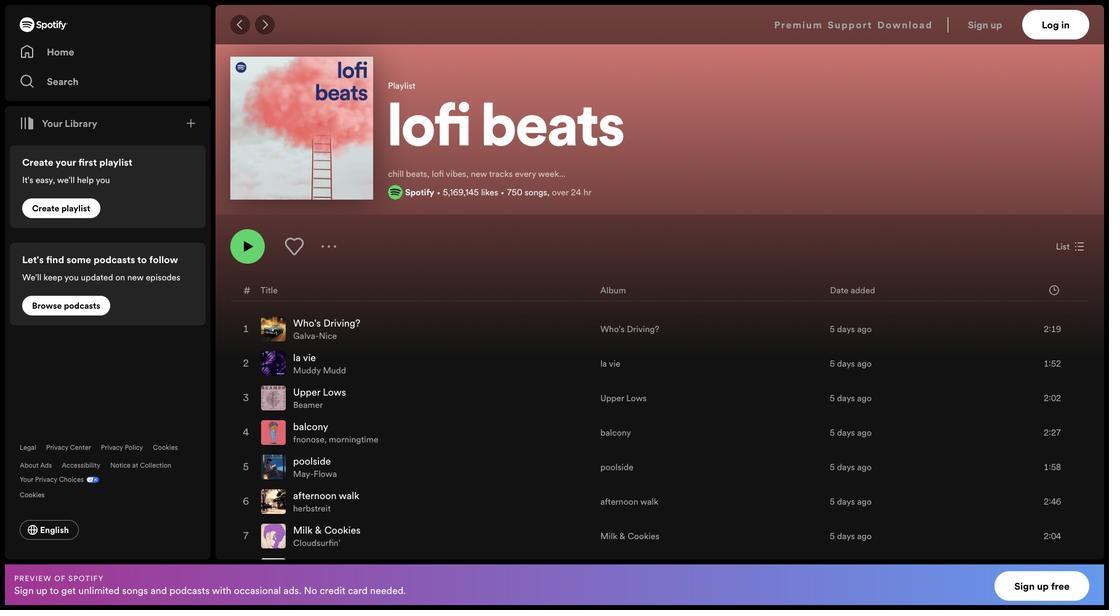 Task type: vqa. For each thing, say whether or not it's contained in the screenshot.
the bottom playlist
yes



Task type: describe. For each thing, give the bounding box(es) containing it.
list
[[1057, 240, 1070, 253]]

lofi beats image
[[230, 57, 373, 200]]

california consumer privacy act (ccpa) opt-out icon image
[[84, 475, 99, 487]]

playlist
[[388, 79, 416, 92]]

get
[[61, 583, 76, 597]]

your
[[56, 155, 76, 169]]

log in
[[1042, 18, 1070, 31]]

milk & cookies cell
[[261, 519, 591, 553]]

milk for milk & cookies
[[601, 530, 618, 542]]

& for milk & cookies
[[620, 530, 626, 542]]

search link
[[20, 69, 196, 94]]

log
[[1042, 18, 1060, 31]]

upper for upper lows
[[601, 392, 625, 404]]

keep
[[44, 271, 62, 283]]

your for your library
[[42, 116, 62, 130]]

chill
[[388, 168, 404, 180]]

5 for la vie
[[830, 357, 835, 370]]

needed.
[[370, 583, 406, 597]]

fnonose link
[[293, 433, 325, 446]]

date
[[831, 284, 849, 296]]

& for milk & cookies cloudsurfin'
[[315, 523, 322, 537]]

1 vertical spatial cookies link
[[20, 487, 55, 500]]

download
[[878, 18, 933, 31]]

lows for upper lows
[[627, 392, 647, 404]]

poolside cell
[[261, 450, 591, 484]]

poolside may-flowa
[[293, 454, 337, 480]]

afternoon walk cell
[[261, 485, 591, 518]]

browse podcasts
[[32, 299, 100, 312]]

likes
[[481, 186, 499, 198]]

to inside let's find some podcasts to follow we'll keep you updated on new episodes
[[137, 253, 147, 266]]

0 vertical spatial spotify
[[405, 186, 435, 198]]

we'll
[[22, 271, 41, 283]]

milk & cookies cloudsurfin'
[[293, 523, 361, 549]]

download button
[[878, 10, 933, 39]]

5 days ago for afternoon walk
[[830, 495, 872, 508]]

sign up free button
[[995, 571, 1090, 601]]

vie for la vie muddy mudd
[[303, 351, 316, 364]]

browse
[[32, 299, 62, 312]]

5 for poolside
[[830, 461, 835, 473]]

5 days ago for who's driving?
[[830, 323, 872, 335]]

5 for upper lows
[[830, 392, 835, 404]]

galva-nice link
[[293, 330, 337, 342]]

with
[[212, 583, 231, 597]]

0 vertical spatial lofi
[[388, 101, 471, 161]]

upper lows link inside cell
[[293, 385, 346, 399]]

milk & cookies link inside cell
[[293, 523, 361, 537]]

ago for balcony
[[858, 426, 872, 439]]

occasional
[[234, 583, 281, 597]]

preview of spotify sign up to get unlimited songs and podcasts with occasional ads. no credit card needed.
[[14, 573, 406, 597]]

balcony for balcony
[[601, 426, 631, 439]]

afternoon walk
[[601, 495, 659, 508]]

poolside for poolside
[[601, 461, 634, 473]]

1 horizontal spatial afternoon walk link
[[601, 495, 659, 508]]

upper lows beamer
[[293, 385, 346, 411]]

premium support download
[[775, 18, 933, 31]]

2:27
[[1044, 426, 1062, 439]]

tracks
[[489, 168, 513, 180]]

songs inside the "preview of spotify sign up to get unlimited songs and podcasts with occasional ads. no credit card needed."
[[122, 583, 148, 597]]

who's for who's driving? galva-nice
[[293, 316, 321, 330]]

5,169,145 likes
[[443, 186, 499, 198]]

about
[[20, 461, 39, 470]]

let's
[[22, 253, 44, 266]]

5 days ago for milk & cookies
[[830, 530, 872, 542]]

herbstreit
[[293, 502, 331, 515]]

, for 750
[[548, 186, 550, 198]]

# row
[[231, 279, 1089, 301]]

legal link
[[20, 443, 36, 452]]

choices
[[59, 475, 84, 484]]

milk & cookies
[[601, 530, 660, 542]]

chill beats, lofi vibes, new tracks every week...
[[388, 168, 566, 180]]

vie for la vie
[[609, 357, 621, 370]]

5 days ago for poolside
[[830, 461, 872, 473]]

upper lows cell
[[261, 381, 591, 415]]

go back image
[[235, 20, 245, 30]]

cookies inside milk & cookies cloudsurfin'
[[325, 523, 361, 537]]

premium
[[775, 18, 823, 31]]

balcony for balcony fnonose , morningtime
[[293, 420, 328, 433]]

upper lows
[[601, 392, 647, 404]]

5,169,145
[[443, 186, 479, 198]]

playlist inside the create playlist button
[[61, 202, 90, 214]]

to inside the "preview of spotify sign up to get unlimited songs and podcasts with occasional ads. no credit card needed."
[[50, 583, 59, 597]]

4 cell from the left
[[1005, 554, 1079, 587]]

help
[[77, 174, 94, 186]]

unlimited
[[78, 583, 120, 597]]

create for your
[[22, 155, 53, 169]]

cloudsurfin' link
[[293, 537, 341, 549]]

up inside the "preview of spotify sign up to get unlimited songs and podcasts with occasional ads. no credit card needed."
[[36, 583, 48, 597]]

summer rain
[[293, 558, 352, 571]]

up for sign up free
[[1038, 579, 1049, 593]]

search
[[47, 75, 79, 88]]

days for afternoon walk
[[838, 495, 856, 508]]

# column header
[[244, 279, 251, 301]]

2:46
[[1044, 495, 1062, 508]]

5 for who's driving?
[[830, 323, 835, 335]]

privacy for privacy center
[[46, 443, 68, 452]]

1 horizontal spatial poolside link
[[601, 461, 634, 473]]

about ads
[[20, 461, 52, 470]]

muddy
[[293, 364, 321, 376]]

upper for upper lows beamer
[[293, 385, 320, 399]]

2 cell from the left
[[601, 554, 820, 587]]

we'll
[[57, 174, 75, 186]]

lofi beats grid
[[216, 279, 1104, 610]]

driving? for who's driving?
[[627, 323, 660, 335]]

accessibility link
[[62, 461, 100, 470]]

sign for sign up free
[[1015, 579, 1035, 593]]

24
[[571, 186, 582, 198]]

your library
[[42, 116, 97, 130]]

collection
[[140, 461, 171, 470]]

days for poolside
[[838, 461, 856, 473]]

fnonose
[[293, 433, 325, 446]]

milk for milk & cookies cloudsurfin'
[[293, 523, 313, 537]]

1 horizontal spatial who's driving? link
[[601, 323, 660, 335]]

center
[[70, 443, 91, 452]]

1 horizontal spatial spotify image
[[388, 185, 403, 200]]

duration image
[[1050, 285, 1060, 295]]

who's driving? galva-nice
[[293, 316, 361, 342]]

privacy down ads
[[35, 475, 57, 484]]

cookies down your privacy choices
[[20, 490, 45, 500]]

premium button
[[775, 10, 823, 39]]

free
[[1052, 579, 1070, 593]]

episodes
[[146, 271, 180, 283]]

may-
[[293, 468, 314, 480]]

sign up
[[968, 18, 1003, 31]]

sign inside the "preview of spotify sign up to get unlimited songs and podcasts with occasional ads. no credit card needed."
[[14, 583, 34, 597]]

english button
[[20, 520, 79, 540]]

poolside link inside cell
[[293, 454, 331, 468]]

driving? for who's driving? galva-nice
[[324, 316, 361, 330]]

rain
[[333, 558, 352, 571]]

hr
[[584, 186, 592, 198]]

5 days ago for balcony
[[830, 426, 872, 439]]

podcasts inside the "preview of spotify sign up to get unlimited songs and podcasts with occasional ads. no credit card needed."
[[170, 583, 210, 597]]

accessibility
[[62, 461, 100, 470]]

who's driving? cell
[[261, 312, 591, 346]]

1 horizontal spatial new
[[471, 168, 487, 180]]

beats
[[482, 101, 625, 161]]

new inside let's find some podcasts to follow we'll keep you updated on new episodes
[[127, 271, 144, 283]]

library
[[65, 116, 97, 130]]

1 horizontal spatial cookies link
[[153, 443, 178, 452]]

750 songs , over 24 hr
[[507, 186, 592, 198]]

ads.
[[284, 583, 302, 597]]

you for some
[[64, 271, 79, 283]]

la vie muddy mudd
[[293, 351, 346, 376]]

lows for upper lows beamer
[[323, 385, 346, 399]]

balcony cell
[[261, 416, 591, 449]]

beats,
[[406, 168, 430, 180]]

beamer
[[293, 399, 323, 411]]



Task type: locate. For each thing, give the bounding box(es) containing it.
first
[[78, 155, 97, 169]]

upper inside upper lows beamer
[[293, 385, 320, 399]]

1 horizontal spatial driving?
[[627, 323, 660, 335]]

0 horizontal spatial your
[[20, 475, 33, 484]]

sign up button
[[964, 10, 1023, 39]]

1 5 from the top
[[830, 323, 835, 335]]

4 5 days ago from the top
[[830, 426, 872, 439]]

0 horizontal spatial songs
[[122, 583, 148, 597]]

herbstreit link
[[293, 502, 331, 515]]

,
[[548, 186, 550, 198], [325, 433, 327, 446]]

it's
[[22, 174, 33, 186]]

6 5 from the top
[[830, 495, 835, 508]]

1 horizontal spatial balcony link
[[601, 426, 631, 439]]

0 vertical spatial you
[[96, 174, 110, 186]]

added
[[851, 284, 876, 296]]

ago for afternoon walk
[[858, 495, 872, 508]]

spotify down the beats,
[[405, 186, 435, 198]]

0 vertical spatial songs
[[525, 186, 548, 198]]

walk inside afternoon walk herbstreit
[[339, 489, 360, 502]]

5 for milk & cookies
[[830, 530, 835, 542]]

spotify
[[405, 186, 435, 198], [68, 573, 104, 583]]

balcony link
[[293, 420, 328, 433], [601, 426, 631, 439]]

2 5 days ago from the top
[[830, 357, 872, 370]]

0 horizontal spatial balcony link
[[293, 420, 328, 433]]

2:19 cell
[[1005, 312, 1079, 346]]

create inside create your first playlist it's easy, we'll help you
[[22, 155, 53, 169]]

1 vertical spatial spotify image
[[388, 185, 403, 200]]

support button
[[828, 10, 873, 39]]

poolside link
[[293, 454, 331, 468], [601, 461, 634, 473]]

songs down the every on the top of the page
[[525, 186, 548, 198]]

0 vertical spatial podcasts
[[94, 253, 135, 266]]

& down afternoon walk
[[620, 530, 626, 542]]

1 horizontal spatial walk
[[641, 495, 659, 508]]

0 vertical spatial ,
[[548, 186, 550, 198]]

lofi
[[388, 101, 471, 161], [432, 168, 444, 180]]

& inside milk & cookies cloudsurfin'
[[315, 523, 322, 537]]

ago for who's driving?
[[858, 323, 872, 335]]

galva-
[[293, 330, 319, 342]]

7 days from the top
[[838, 530, 856, 542]]

easy,
[[36, 174, 55, 186]]

0 horizontal spatial walk
[[339, 489, 360, 502]]

0 horizontal spatial la vie link
[[293, 351, 316, 364]]

6 5 days ago from the top
[[830, 495, 872, 508]]

la for la vie muddy mudd
[[293, 351, 301, 364]]

1 horizontal spatial spotify
[[405, 186, 435, 198]]

5 5 days ago from the top
[[830, 461, 872, 473]]

spotify inside the "preview of spotify sign up to get unlimited songs and podcasts with occasional ads. no credit card needed."
[[68, 573, 104, 583]]

0 horizontal spatial upper lows link
[[293, 385, 346, 399]]

la vie link up upper lows
[[601, 357, 621, 370]]

week...
[[538, 168, 566, 180]]

balcony link down upper lows
[[601, 426, 631, 439]]

privacy up ads
[[46, 443, 68, 452]]

spotify image down 'chill'
[[388, 185, 403, 200]]

upper lows link down la vie on the bottom right of the page
[[601, 392, 647, 404]]

6 days from the top
[[838, 495, 856, 508]]

1 horizontal spatial up
[[991, 18, 1003, 31]]

ago for upper lows
[[858, 392, 872, 404]]

browse podcasts link
[[22, 296, 110, 315]]

1 horizontal spatial la vie link
[[601, 357, 621, 370]]

la vie cell
[[261, 347, 591, 380]]

7 5 days ago from the top
[[830, 530, 872, 542]]

0 horizontal spatial poolside
[[293, 454, 331, 468]]

0 horizontal spatial vie
[[303, 351, 316, 364]]

spotify right of
[[68, 573, 104, 583]]

sign inside 'sign up free' button
[[1015, 579, 1035, 593]]

your library button
[[15, 111, 102, 136]]

afternoon walk link up milk & cookies
[[601, 495, 659, 508]]

0 horizontal spatial spotify
[[68, 573, 104, 583]]

balcony inside balcony fnonose , morningtime
[[293, 420, 328, 433]]

4 5 from the top
[[830, 426, 835, 439]]

who's
[[293, 316, 321, 330], [601, 323, 625, 335]]

your privacy choices button
[[20, 475, 84, 484]]

privacy up notice
[[101, 443, 123, 452]]

0 vertical spatial create
[[22, 155, 53, 169]]

notice
[[110, 461, 131, 470]]

poolside link up afternoon walk
[[601, 461, 634, 473]]

your privacy choices
[[20, 475, 84, 484]]

2 vertical spatial podcasts
[[170, 583, 210, 597]]

upper down muddy
[[293, 385, 320, 399]]

walk right herbstreit link
[[339, 489, 360, 502]]

driving? right galva-
[[324, 316, 361, 330]]

duration element
[[1050, 285, 1060, 295]]

album
[[601, 284, 626, 296]]

0 horizontal spatial afternoon
[[293, 489, 337, 502]]

your left library
[[42, 116, 62, 130]]

0 horizontal spatial you
[[64, 271, 79, 283]]

upper
[[293, 385, 320, 399], [601, 392, 625, 404]]

new right on
[[127, 271, 144, 283]]

driving? inside who's driving? galva-nice
[[324, 316, 361, 330]]

who's driving? link
[[293, 316, 361, 330], [601, 323, 660, 335]]

spotify link
[[405, 186, 435, 198]]

0 vertical spatial to
[[137, 253, 147, 266]]

0 horizontal spatial balcony
[[293, 420, 328, 433]]

afternoon up milk & cookies
[[601, 495, 639, 508]]

poolside link down fnonose link
[[293, 454, 331, 468]]

1 vertical spatial podcasts
[[64, 299, 100, 312]]

ago for milk & cookies
[[858, 530, 872, 542]]

ago for poolside
[[858, 461, 872, 473]]

1 horizontal spatial balcony
[[601, 426, 631, 439]]

podcasts up on
[[94, 253, 135, 266]]

days for milk & cookies
[[838, 530, 856, 542]]

1 horizontal spatial playlist
[[99, 155, 132, 169]]

1 horizontal spatial sign
[[968, 18, 989, 31]]

cloudsurfin'
[[293, 537, 341, 549]]

5
[[830, 323, 835, 335], [830, 357, 835, 370], [830, 392, 835, 404], [830, 426, 835, 439], [830, 461, 835, 473], [830, 495, 835, 508], [830, 530, 835, 542]]

playlist inside create your first playlist it's easy, we'll help you
[[99, 155, 132, 169]]

let's find some podcasts to follow we'll keep you updated on new episodes
[[22, 253, 180, 283]]

up inside top bar and user menu element
[[991, 18, 1003, 31]]

podcasts inside let's find some podcasts to follow we'll keep you updated on new episodes
[[94, 253, 135, 266]]

0 horizontal spatial new
[[127, 271, 144, 283]]

0 horizontal spatial driving?
[[324, 316, 361, 330]]

privacy center link
[[46, 443, 91, 452]]

afternoon walk herbstreit
[[293, 489, 360, 515]]

0 horizontal spatial playlist
[[61, 202, 90, 214]]

up
[[991, 18, 1003, 31], [1038, 579, 1049, 593], [36, 583, 48, 597]]

upper down la vie on the bottom right of the page
[[601, 392, 625, 404]]

every
[[515, 168, 536, 180]]

1 vertical spatial ,
[[325, 433, 327, 446]]

3 days from the top
[[838, 392, 856, 404]]

log in button
[[1023, 10, 1090, 39]]

afternoon for afternoon walk herbstreit
[[293, 489, 337, 502]]

ads
[[40, 461, 52, 470]]

cookies down afternoon walk herbstreit
[[325, 523, 361, 537]]

songs left 'and'
[[122, 583, 148, 597]]

you for first
[[96, 174, 110, 186]]

balcony down beamer link
[[293, 420, 328, 433]]

7 ago from the top
[[858, 530, 872, 542]]

vie down galva-
[[303, 351, 316, 364]]

english
[[40, 524, 69, 536]]

balcony link down beamer link
[[293, 420, 328, 433]]

5 for balcony
[[830, 426, 835, 439]]

0 horizontal spatial afternoon walk link
[[293, 489, 360, 502]]

1 horizontal spatial you
[[96, 174, 110, 186]]

la inside "la vie muddy mudd"
[[293, 351, 301, 364]]

la up upper lows
[[601, 357, 607, 370]]

1 horizontal spatial milk & cookies link
[[601, 530, 660, 542]]

vie up upper lows
[[609, 357, 621, 370]]

1 horizontal spatial milk
[[601, 530, 618, 542]]

sign inside sign up button
[[968, 18, 989, 31]]

your down about
[[20, 475, 33, 484]]

0 horizontal spatial la
[[293, 351, 301, 364]]

nice
[[319, 330, 337, 342]]

milk & cookies link down herbstreit link
[[293, 523, 361, 537]]

milk
[[293, 523, 313, 537], [601, 530, 618, 542]]

& down herbstreit link
[[315, 523, 322, 537]]

playlist right first
[[99, 155, 132, 169]]

1 horizontal spatial ,
[[548, 186, 550, 198]]

1 horizontal spatial lows
[[627, 392, 647, 404]]

cookies link up collection at the bottom of the page
[[153, 443, 178, 452]]

#
[[244, 283, 251, 297]]

create down easy,
[[32, 202, 59, 214]]

, inside balcony fnonose , morningtime
[[325, 433, 327, 446]]

afternoon walk link inside cell
[[293, 489, 360, 502]]

on
[[115, 271, 125, 283]]

to left follow
[[137, 253, 147, 266]]

0 vertical spatial playlist
[[99, 155, 132, 169]]

home link
[[20, 39, 196, 64]]

card
[[348, 583, 368, 597]]

lofi up the beats,
[[388, 101, 471, 161]]

1 vertical spatial spotify
[[68, 573, 104, 583]]

4 days from the top
[[838, 426, 856, 439]]

1 horizontal spatial to
[[137, 253, 147, 266]]

spotify image up the 'home'
[[20, 17, 68, 32]]

podcasts inside 'browse podcasts' link
[[64, 299, 100, 312]]

playlist down help
[[61, 202, 90, 214]]

ago
[[858, 323, 872, 335], [858, 357, 872, 370], [858, 392, 872, 404], [858, 426, 872, 439], [858, 461, 872, 473], [858, 495, 872, 508], [858, 530, 872, 542]]

milk down "herbstreit"
[[293, 523, 313, 537]]

poolside for poolside may-flowa
[[293, 454, 331, 468]]

poolside up afternoon walk
[[601, 461, 634, 473]]

0 horizontal spatial poolside link
[[293, 454, 331, 468]]

afternoon walk link down the flowa
[[293, 489, 360, 502]]

cookies up collection at the bottom of the page
[[153, 443, 178, 452]]

create inside button
[[32, 202, 59, 214]]

up for sign up
[[991, 18, 1003, 31]]

0 horizontal spatial spotify image
[[20, 17, 68, 32]]

5 days ago for la vie
[[830, 357, 872, 370]]

1 horizontal spatial vie
[[609, 357, 621, 370]]

1 vertical spatial lofi
[[432, 168, 444, 180]]

0 horizontal spatial lows
[[323, 385, 346, 399]]

your for your privacy choices
[[20, 475, 33, 484]]

6 ago from the top
[[858, 495, 872, 508]]

0 vertical spatial spotify image
[[20, 17, 68, 32]]

5 ago from the top
[[858, 461, 872, 473]]

days for la vie
[[838, 357, 856, 370]]

0 horizontal spatial who's driving? link
[[293, 316, 361, 330]]

balcony down upper lows
[[601, 426, 631, 439]]

4 ago from the top
[[858, 426, 872, 439]]

podcasts down updated
[[64, 299, 100, 312]]

top bar and user menu element
[[216, 5, 1105, 44]]

no
[[304, 583, 317, 597]]

walk for afternoon walk herbstreit
[[339, 489, 360, 502]]

5 days from the top
[[838, 461, 856, 473]]

go forward image
[[260, 20, 270, 30]]

1 horizontal spatial upper
[[601, 392, 625, 404]]

1 horizontal spatial poolside
[[601, 461, 634, 473]]

create your first playlist it's easy, we'll help you
[[22, 155, 132, 186]]

0 horizontal spatial sign
[[14, 583, 34, 597]]

cell
[[242, 554, 251, 587], [601, 554, 820, 587], [830, 554, 995, 587], [1005, 554, 1079, 587]]

days for upper lows
[[838, 392, 856, 404]]

balcony fnonose , morningtime
[[293, 420, 379, 446]]

beamer link
[[293, 399, 323, 411]]

find
[[46, 253, 64, 266]]

at
[[132, 461, 138, 470]]

1 vertical spatial songs
[[122, 583, 148, 597]]

new up 5,169,145 likes
[[471, 168, 487, 180]]

afternoon inside afternoon walk herbstreit
[[293, 489, 337, 502]]

afternoon down may-flowa link
[[293, 489, 337, 502]]

your inside button
[[42, 116, 62, 130]]

, left over
[[548, 186, 550, 198]]

poolside down fnonose link
[[293, 454, 331, 468]]

walk up milk & cookies
[[641, 495, 659, 508]]

to left the 'get'
[[50, 583, 59, 597]]

upper lows link down muddy mudd link
[[293, 385, 346, 399]]

podcasts right 'and'
[[170, 583, 210, 597]]

1 horizontal spatial afternoon
[[601, 495, 639, 508]]

who's driving? link up "la vie muddy mudd"
[[293, 316, 361, 330]]

7 5 from the top
[[830, 530, 835, 542]]

0 horizontal spatial milk & cookies link
[[293, 523, 361, 537]]

0 vertical spatial your
[[42, 116, 62, 130]]

5 days ago
[[830, 323, 872, 335], [830, 357, 872, 370], [830, 392, 872, 404], [830, 426, 872, 439], [830, 461, 872, 473], [830, 495, 872, 508], [830, 530, 872, 542]]

who's up "la vie muddy mudd"
[[293, 316, 321, 330]]

3 5 days ago from the top
[[830, 392, 872, 404]]

List button
[[1052, 237, 1090, 256]]

cookies down afternoon walk
[[628, 530, 660, 542]]

walk for afternoon walk
[[641, 495, 659, 508]]

poolside inside poolside may-flowa
[[293, 454, 331, 468]]

who's driving? link up la vie on the bottom right of the page
[[601, 323, 660, 335]]

&
[[315, 523, 322, 537], [620, 530, 626, 542]]

, left the morningtime
[[325, 433, 327, 446]]

1 ago from the top
[[858, 323, 872, 335]]

1 vertical spatial you
[[64, 271, 79, 283]]

la vie link down galva-
[[293, 351, 316, 364]]

lofi beats
[[388, 101, 625, 161]]

0 horizontal spatial ,
[[325, 433, 327, 446]]

milk & cookies link
[[293, 523, 361, 537], [601, 530, 660, 542]]

2 horizontal spatial up
[[1038, 579, 1049, 593]]

you inside create your first playlist it's easy, we'll help you
[[96, 174, 110, 186]]

sign for sign up
[[968, 18, 989, 31]]

vie
[[303, 351, 316, 364], [609, 357, 621, 370]]

cookies
[[153, 443, 178, 452], [20, 490, 45, 500], [325, 523, 361, 537], [628, 530, 660, 542]]

of
[[54, 573, 66, 583]]

who's up la vie on the bottom right of the page
[[601, 323, 625, 335]]

main element
[[5, 5, 211, 560]]

1 vertical spatial to
[[50, 583, 59, 597]]

up left log
[[991, 18, 1003, 31]]

legal
[[20, 443, 36, 452]]

lofi left vibes,
[[432, 168, 444, 180]]

1:52
[[1044, 357, 1062, 370]]

you right help
[[96, 174, 110, 186]]

1 cell from the left
[[242, 554, 251, 587]]

who's for who's driving?
[[601, 323, 625, 335]]

up left free
[[1038, 579, 1049, 593]]

0 horizontal spatial who's
[[293, 316, 321, 330]]

you inside let's find some podcasts to follow we'll keep you updated on new episodes
[[64, 271, 79, 283]]

0 horizontal spatial upper
[[293, 385, 320, 399]]

1 horizontal spatial upper lows link
[[601, 392, 647, 404]]

1 horizontal spatial &
[[620, 530, 626, 542]]

1 days from the top
[[838, 323, 856, 335]]

create for playlist
[[32, 202, 59, 214]]

create playlist
[[32, 202, 90, 214]]

poolside
[[293, 454, 331, 468], [601, 461, 634, 473]]

1 vertical spatial your
[[20, 475, 33, 484]]

2 ago from the top
[[858, 357, 872, 370]]

privacy
[[46, 443, 68, 452], [101, 443, 123, 452], [35, 475, 57, 484]]

spotify image
[[20, 17, 68, 32], [388, 185, 403, 200]]

you right keep
[[64, 271, 79, 283]]

2:19
[[1044, 323, 1062, 335]]

0 horizontal spatial &
[[315, 523, 322, 537]]

create playlist button
[[22, 198, 100, 218]]

milk down afternoon walk
[[601, 530, 618, 542]]

1 horizontal spatial who's
[[601, 323, 625, 335]]

5 for afternoon walk
[[830, 495, 835, 508]]

cookies link down your privacy choices
[[20, 487, 55, 500]]

who's inside who's driving? galva-nice
[[293, 316, 321, 330]]

3 5 from the top
[[830, 392, 835, 404]]

policy
[[125, 443, 143, 452]]

la
[[293, 351, 301, 364], [601, 357, 607, 370]]

create up easy,
[[22, 155, 53, 169]]

summer rain link
[[293, 558, 352, 571]]

1 vertical spatial new
[[127, 271, 144, 283]]

spotify image inside main element
[[20, 17, 68, 32]]

0 vertical spatial cookies link
[[153, 443, 178, 452]]

1 5 days ago from the top
[[830, 323, 872, 335]]

in
[[1062, 18, 1070, 31]]

privacy for privacy policy
[[101, 443, 123, 452]]

0 horizontal spatial up
[[36, 583, 48, 597]]

2 horizontal spatial sign
[[1015, 579, 1035, 593]]

driving? down # row
[[627, 323, 660, 335]]

flowa
[[314, 468, 337, 480]]

1 vertical spatial playlist
[[61, 202, 90, 214]]

0 horizontal spatial cookies link
[[20, 487, 55, 500]]

days for who's driving?
[[838, 323, 856, 335]]

2 days from the top
[[838, 357, 856, 370]]

0 horizontal spatial milk
[[293, 523, 313, 537]]

5 days ago for upper lows
[[830, 392, 872, 404]]

vie inside "la vie muddy mudd"
[[303, 351, 316, 364]]

days for balcony
[[838, 426, 856, 439]]

date added
[[831, 284, 876, 296]]

songs
[[525, 186, 548, 198], [122, 583, 148, 597]]

1 horizontal spatial la
[[601, 357, 607, 370]]

1 horizontal spatial your
[[42, 116, 62, 130]]

, for balcony
[[325, 433, 327, 446]]

up left of
[[36, 583, 48, 597]]

2 5 from the top
[[830, 357, 835, 370]]

0 horizontal spatial to
[[50, 583, 59, 597]]

1:58
[[1044, 461, 1062, 473]]

la for la vie
[[601, 357, 607, 370]]

milk & cookies link down afternoon walk
[[601, 530, 660, 542]]

0 vertical spatial new
[[471, 168, 487, 180]]

afternoon for afternoon walk
[[601, 495, 639, 508]]

lows inside upper lows beamer
[[323, 385, 346, 399]]

3 ago from the top
[[858, 392, 872, 404]]

1 vertical spatial create
[[32, 202, 59, 214]]

1 horizontal spatial songs
[[525, 186, 548, 198]]

la vie
[[601, 357, 621, 370]]

la down galva-
[[293, 351, 301, 364]]

ago for la vie
[[858, 357, 872, 370]]

milk inside milk & cookies cloudsurfin'
[[293, 523, 313, 537]]

5 5 from the top
[[830, 461, 835, 473]]

privacy policy link
[[101, 443, 143, 452]]

3 cell from the left
[[830, 554, 995, 587]]

about ads link
[[20, 461, 52, 470]]



